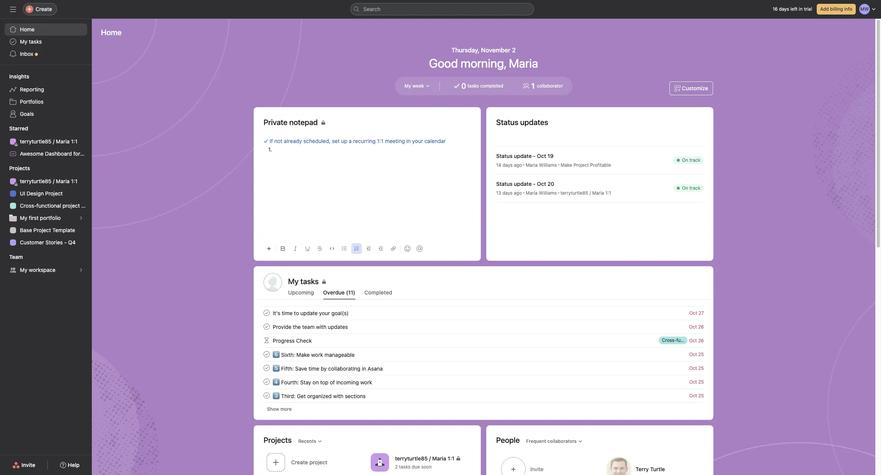 Task type: describe. For each thing, give the bounding box(es) containing it.
4️⃣
[[273, 379, 280, 386]]

emoji image
[[405, 246, 411, 252]]

customize
[[682, 85, 709, 91]]

2 vertical spatial update
[[301, 310, 318, 316]]

my tasks
[[20, 38, 42, 45]]

portfolios
[[20, 98, 43, 105]]

portfolios link
[[5, 96, 87, 108]]

my tasks link
[[5, 36, 87, 48]]

completed checkbox for 3️⃣
[[262, 391, 271, 400]]

1 horizontal spatial time
[[309, 365, 319, 372]]

thursday, november 2 good morning, maria
[[429, 47, 538, 70]]

completed image for provide
[[262, 322, 271, 331]]

underline image
[[305, 247, 310, 251]]

25 for of
[[699, 379, 704, 385]]

4️⃣ fourth: stay on top of incoming work
[[273, 379, 372, 386]]

frequent collaborators
[[527, 438, 577, 444]]

✓ if not already scheduled, set up a recurring 1:1 meeting in your calendar link
[[264, 138, 446, 144]]

completed checkbox for 4️⃣
[[262, 377, 271, 387]]

cross-functional project plan link
[[5, 200, 92, 212]]

to
[[294, 310, 299, 316]]

1:1 inside starred element
[[71, 138, 77, 145]]

not
[[274, 138, 283, 144]]

(11)
[[346, 289, 355, 296]]

0 horizontal spatial in
[[362, 365, 366, 372]]

/ inside status update - oct 20 13 days ago • maria williams • terryturtle85 / maria 1:1
[[590, 190, 591, 196]]

awesome dashboard for new project
[[20, 150, 112, 157]]

maria williams link for oct 20
[[526, 189, 557, 197]]

home inside "link"
[[20, 26, 35, 33]]

team
[[9, 254, 23, 260]]

14
[[496, 162, 502, 168]]

bulleted list image
[[342, 247, 347, 251]]

strikethrough image
[[318, 247, 322, 251]]

maria williams link for oct 19
[[526, 161, 557, 169]]

completed checkbox for it's
[[262, 309, 271, 318]]

completed image for 5️⃣
[[262, 364, 271, 373]]

calendar
[[425, 138, 446, 144]]

terryturtle85 / maria 1:1 link for design
[[5, 175, 87, 188]]

bold image
[[281, 247, 286, 251]]

soon
[[421, 464, 432, 470]]

italics image
[[293, 247, 298, 251]]

update for oct 19
[[514, 153, 532, 159]]

my for my workspace
[[20, 267, 27, 273]]

stay
[[300, 379, 311, 386]]

oct for provide the team with updates
[[689, 324, 697, 330]]

your inside ✓ if not already scheduled, set up a recurring 1:1 meeting in your calendar document
[[412, 138, 423, 144]]

1 25 from the top
[[699, 352, 704, 357]]

customer
[[20, 239, 44, 246]]

oct for 5️⃣ fifth: save time by collaborating in asana
[[690, 365, 697, 371]]

recents button
[[295, 436, 326, 447]]

my for my week
[[405, 83, 411, 89]]

scheduled,
[[304, 138, 331, 144]]

2 vertical spatial terryturtle85 / maria 1:1
[[395, 456, 455, 462]]

2 vertical spatial terryturtle85 / maria 1:1 link
[[561, 189, 611, 197]]

13
[[496, 190, 501, 196]]

oct 25 for sections
[[690, 393, 704, 399]]

base project template
[[20, 227, 75, 233]]

trial
[[804, 6, 813, 12]]

maria inside starred element
[[56, 138, 70, 145]]

third:
[[281, 393, 296, 399]]

project down my first portfolio
[[33, 227, 51, 233]]

template
[[52, 227, 75, 233]]

/ inside projects element
[[53, 178, 54, 184]]

oct 26 for 2nd oct 26 button from the bottom
[[689, 324, 704, 330]]

✓ if not already scheduled, set up a recurring 1:1 meeting in your calendar document
[[264, 137, 471, 237]]

1 horizontal spatial work
[[360, 379, 372, 386]]

customer stories - q4 link
[[5, 237, 87, 249]]

team
[[302, 324, 315, 330]]

set
[[332, 138, 340, 144]]

get
[[297, 393, 306, 399]]

numbered list image
[[354, 247, 359, 251]]

williams for status update - oct 20
[[539, 190, 557, 196]]

invite button
[[496, 453, 599, 475]]

increase list indent image
[[379, 247, 384, 251]]

maria inside thursday, november 2 good morning, maria
[[509, 56, 538, 70]]

of
[[330, 379, 335, 386]]

top
[[320, 379, 329, 386]]

goals link
[[5, 108, 87, 120]]

updates
[[328, 324, 348, 330]]

• down status update - oct 19 14 days ago • maria williams • make project profitable
[[558, 190, 560, 196]]

2 inside thursday, november 2 good morning, maria
[[512, 47, 516, 54]]

provide the team with updates
[[273, 324, 348, 330]]

completed checkbox for provide
[[262, 322, 271, 331]]

help button
[[55, 459, 85, 472]]

by
[[321, 365, 327, 372]]

completed
[[365, 289, 392, 296]]

oct 19
[[537, 153, 554, 159]]

• right 13
[[523, 190, 525, 196]]

tasks for my tasks
[[29, 38, 42, 45]]

for
[[73, 150, 80, 157]]

ui design project
[[20, 190, 63, 197]]

create project
[[291, 459, 327, 466]]

insights
[[9, 73, 29, 80]]

progress check
[[273, 337, 312, 344]]

oct for 3️⃣ third: get organized with sections
[[690, 393, 697, 399]]

good
[[429, 56, 458, 70]]

25 for sections
[[699, 393, 704, 399]]

status update - oct 19 14 days ago • maria williams • make project profitable
[[496, 153, 611, 168]]

- for oct 19
[[533, 153, 536, 159]]

terryturtle85 inside projects element
[[20, 178, 51, 184]]

• up status update - oct 20 13 days ago • maria williams • terryturtle85 / maria 1:1 at top
[[558, 162, 560, 168]]

terry turtle button
[[602, 453, 704, 475]]

sections
[[345, 393, 366, 399]]

project inside status update - oct 19 14 days ago • maria williams • make project profitable
[[574, 162, 589, 168]]

functional
[[37, 202, 61, 209]]

my workspace link
[[5, 264, 87, 276]]

27
[[699, 310, 704, 316]]

my week
[[405, 83, 424, 89]]

1 vertical spatial projects
[[264, 436, 292, 445]]

ago for oct 19
[[514, 162, 522, 168]]

rocket image
[[375, 458, 384, 467]]

my first portfolio
[[20, 215, 61, 221]]

tasks for 2 tasks due soon
[[399, 464, 411, 470]]

create button
[[23, 3, 57, 15]]

link image
[[391, 247, 396, 251]]

notepad
[[289, 118, 318, 127]]

1:1 inside status update - oct 20 13 days ago • maria williams • terryturtle85 / maria 1:1
[[606, 190, 611, 196]]

my for my tasks
[[20, 38, 27, 45]]

1 vertical spatial with
[[333, 393, 344, 399]]

oct for 6️⃣ sixth: make work manageable
[[690, 352, 697, 357]]

2 horizontal spatial in
[[799, 6, 803, 12]]

search list box
[[350, 3, 534, 15]]

update for oct 20
[[514, 180, 532, 187]]

status update - oct 20 13 days ago • maria williams • terryturtle85 / maria 1:1
[[496, 180, 611, 196]]

decrease list indent image
[[367, 247, 371, 251]]

base project template link
[[5, 224, 87, 237]]

provide
[[273, 324, 292, 330]]

starred
[[9, 125, 28, 132]]

teams element
[[0, 250, 92, 278]]

1 vertical spatial 2
[[395, 464, 398, 470]]

create
[[36, 6, 52, 12]]

williams for status update - oct 19
[[539, 162, 557, 168]]

oct 25 for of
[[690, 379, 704, 385]]

1 vertical spatial tasks
[[468, 83, 479, 89]]

on track for oct 20
[[682, 185, 701, 191]]

0 horizontal spatial time
[[282, 310, 293, 316]]

✓ if not already scheduled, set up a recurring 1:1 meeting in your calendar
[[264, 138, 446, 144]]

1 oct 25 from the top
[[690, 352, 704, 357]]

completed
[[481, 83, 504, 89]]

cross-
[[20, 202, 37, 209]]

fifth:
[[281, 365, 294, 372]]

inbox link
[[5, 48, 87, 60]]

invite inside dropdown button
[[531, 466, 544, 473]]

/ up soon
[[429, 456, 431, 462]]

global element
[[0, 19, 92, 65]]

stories
[[45, 239, 63, 246]]

profitable
[[590, 162, 611, 168]]



Task type: locate. For each thing, give the bounding box(es) containing it.
williams down oct 20
[[539, 190, 557, 196]]

status for status update - oct 19
[[496, 153, 513, 159]]

status
[[496, 153, 513, 159], [496, 180, 513, 187]]

terryturtle85 / maria 1:1 for dashboard
[[20, 138, 77, 145]]

2 25 from the top
[[699, 365, 704, 371]]

- inside status update - oct 20 13 days ago • maria williams • terryturtle85 / maria 1:1
[[533, 180, 536, 187]]

terryturtle85 / maria 1:1 for design
[[20, 178, 77, 184]]

1 horizontal spatial make
[[561, 162, 572, 168]]

- inside projects element
[[64, 239, 67, 246]]

0 vertical spatial update
[[514, 153, 532, 159]]

1 vertical spatial terryturtle85 / maria 1:1
[[20, 178, 77, 184]]

/ up dashboard
[[53, 138, 54, 145]]

maria inside status update - oct 19 14 days ago • maria williams • make project profitable
[[526, 162, 538, 168]]

completed checkbox for 6️⃣
[[262, 350, 271, 359]]

recurring
[[353, 138, 376, 144]]

left
[[791, 6, 798, 12]]

terryturtle85 / maria 1:1 link for dashboard
[[5, 136, 87, 148]]

new
[[82, 150, 93, 157]]

0 vertical spatial oct 26 button
[[689, 324, 704, 330]]

0 vertical spatial tasks
[[29, 38, 42, 45]]

oct 20
[[537, 180, 554, 187]]

terryturtle85 / maria 1:1 inside starred element
[[20, 138, 77, 145]]

completed image left 5️⃣
[[262, 364, 271, 373]]

my inside my tasks link
[[20, 38, 27, 45]]

inbox
[[20, 51, 33, 57]]

2 vertical spatial -
[[64, 239, 67, 246]]

1 horizontal spatial 2
[[512, 47, 516, 54]]

add billing info
[[821, 6, 853, 12]]

completed button
[[365, 289, 392, 300]]

overdue (11)
[[323, 289, 355, 296]]

3️⃣ third: get organized with sections
[[273, 393, 366, 399]]

0 vertical spatial on track
[[682, 157, 701, 163]]

project right new
[[94, 150, 112, 157]]

25
[[699, 352, 704, 357], [699, 365, 704, 371], [699, 379, 704, 385], [699, 393, 704, 399]]

add profile photo image
[[264, 273, 282, 292]]

0 vertical spatial track
[[690, 157, 701, 163]]

0 horizontal spatial work
[[311, 352, 323, 358]]

williams down 'oct 19'
[[539, 162, 557, 168]]

0 vertical spatial days
[[779, 6, 790, 12]]

more
[[281, 407, 292, 412]]

2 vertical spatial completed image
[[262, 364, 271, 373]]

manageable
[[325, 352, 355, 358]]

track for status update - oct 19
[[690, 157, 701, 163]]

on track for oct 19
[[682, 157, 701, 163]]

2 26 from the top
[[699, 338, 704, 344]]

1 vertical spatial completed checkbox
[[262, 391, 271, 400]]

1 vertical spatial oct 26 button
[[689, 338, 704, 344]]

terryturtle85 down make project profitable link
[[561, 190, 589, 196]]

code image
[[330, 247, 335, 251]]

3 completed image from the top
[[262, 391, 271, 400]]

see details, my first portfolio image
[[79, 216, 83, 220]]

completed checkbox left 4️⃣ on the left bottom of the page
[[262, 377, 271, 387]]

add billing info button
[[817, 4, 856, 15]]

2 on from the top
[[682, 185, 689, 191]]

projects down awesome
[[9, 165, 30, 171]]

- left 'oct 19'
[[533, 153, 536, 159]]

ui design project link
[[5, 188, 87, 200]]

2 williams from the top
[[539, 190, 557, 196]]

completed image left 3️⃣
[[262, 391, 271, 400]]

days inside status update - oct 19 14 days ago • maria williams • make project profitable
[[503, 162, 513, 168]]

0 vertical spatial work
[[311, 352, 323, 358]]

1 horizontal spatial your
[[412, 138, 423, 144]]

q4
[[68, 239, 76, 246]]

frequent
[[527, 438, 546, 444]]

6️⃣
[[273, 352, 280, 358]]

williams inside status update - oct 19 14 days ago • maria williams • make project profitable
[[539, 162, 557, 168]]

terryturtle85 up design
[[20, 178, 51, 184]]

completed image for it's
[[262, 309, 271, 318]]

1 vertical spatial completed image
[[262, 350, 271, 359]]

awesome dashboard for new project link
[[5, 148, 112, 160]]

1 horizontal spatial projects
[[264, 436, 292, 445]]

workspace
[[29, 267, 55, 273]]

with right team
[[316, 324, 327, 330]]

1 vertical spatial work
[[360, 379, 372, 386]]

1 williams from the top
[[539, 162, 557, 168]]

in right "meeting"
[[407, 138, 411, 144]]

0 horizontal spatial your
[[319, 310, 330, 316]]

completed checkbox left 5️⃣
[[262, 364, 271, 373]]

maria williams link down 'oct 19'
[[526, 161, 557, 169]]

2 tasks due soon
[[395, 464, 432, 470]]

november
[[481, 47, 511, 54]]

4 oct 25 button from the top
[[690, 393, 704, 399]]

1 horizontal spatial home
[[101, 28, 122, 37]]

1 vertical spatial oct 26
[[689, 338, 704, 344]]

hide sidebar image
[[10, 6, 16, 12]]

1 completed image from the top
[[262, 322, 271, 331]]

0 vertical spatial in
[[799, 6, 803, 12]]

my inside my first portfolio link
[[20, 215, 27, 221]]

/ up ui design project link
[[53, 178, 54, 184]]

0 vertical spatial make
[[561, 162, 572, 168]]

0 vertical spatial with
[[316, 324, 327, 330]]

time
[[282, 310, 293, 316], [309, 365, 319, 372]]

completed image up the dependencies image
[[262, 322, 271, 331]]

completed checkbox left it's
[[262, 309, 271, 318]]

oct for 4️⃣ fourth: stay on top of incoming work
[[690, 379, 697, 385]]

1 vertical spatial days
[[503, 162, 513, 168]]

create project link
[[264, 451, 368, 475]]

0 vertical spatial status
[[496, 153, 513, 159]]

1 horizontal spatial in
[[407, 138, 411, 144]]

1:1 inside document
[[377, 138, 384, 144]]

Completed checkbox
[[262, 309, 271, 318], [262, 350, 271, 359], [262, 364, 271, 373], [262, 377, 271, 387]]

update inside status update - oct 19 14 days ago • maria williams • make project profitable
[[514, 153, 532, 159]]

- inside status update - oct 19 14 days ago • maria williams • make project profitable
[[533, 153, 536, 159]]

fourth:
[[281, 379, 299, 386]]

2 completed image from the top
[[262, 377, 271, 387]]

status for status update - oct 20
[[496, 180, 513, 187]]

ago inside status update - oct 19 14 days ago • maria williams • make project profitable
[[514, 162, 522, 168]]

0
[[462, 82, 466, 90]]

2 oct 25 button from the top
[[690, 365, 704, 371]]

projects left recents
[[264, 436, 292, 445]]

1 oct 26 from the top
[[689, 324, 704, 330]]

collaborator
[[537, 83, 563, 89]]

your left goal(s)
[[319, 310, 330, 316]]

home link
[[5, 23, 87, 36]]

my for my first portfolio
[[20, 215, 27, 221]]

terryturtle85 inside status update - oct 20 13 days ago • maria williams • terryturtle85 / maria 1:1
[[561, 190, 589, 196]]

private
[[264, 118, 288, 127]]

my inside my week dropdown button
[[405, 83, 411, 89]]

project inside starred element
[[94, 150, 112, 157]]

26 for second oct 26 button from the top of the page
[[699, 338, 704, 344]]

work
[[311, 352, 323, 358], [360, 379, 372, 386]]

0 vertical spatial williams
[[539, 162, 557, 168]]

- for q4
[[64, 239, 67, 246]]

on for status update - oct 20
[[682, 185, 689, 191]]

0 horizontal spatial 2
[[395, 464, 398, 470]]

show more button
[[264, 404, 295, 415]]

days right '14'
[[503, 162, 513, 168]]

track for status update - oct 20
[[690, 185, 701, 191]]

oct 26 button
[[689, 324, 704, 330], [689, 338, 704, 344]]

0 horizontal spatial home
[[20, 26, 35, 33]]

completed checkbox for 5️⃣
[[262, 364, 271, 373]]

up
[[341, 138, 348, 144]]

4 oct 25 from the top
[[690, 393, 704, 399]]

0 vertical spatial terryturtle85 / maria 1:1 link
[[5, 136, 87, 148]]

with
[[316, 324, 327, 330], [333, 393, 344, 399]]

project left profitable
[[574, 162, 589, 168]]

see details, my workspace image
[[79, 268, 83, 273]]

0 horizontal spatial make
[[297, 352, 310, 358]]

sixth:
[[281, 352, 295, 358]]

projects element
[[0, 162, 92, 250]]

1 vertical spatial williams
[[539, 190, 557, 196]]

2 horizontal spatial tasks
[[468, 83, 479, 89]]

plan
[[81, 202, 92, 209]]

dependencies image
[[264, 338, 270, 344]]

terryturtle85 / maria 1:1 link up dashboard
[[5, 136, 87, 148]]

insights button
[[0, 73, 29, 80]]

0 vertical spatial completed image
[[262, 309, 271, 318]]

3 oct 25 from the top
[[690, 379, 704, 385]]

terryturtle85 up awesome
[[20, 138, 51, 145]]

terryturtle85 / maria 1:1 up ui design project link
[[20, 178, 77, 184]]

insights element
[[0, 70, 92, 122]]

1 vertical spatial on track
[[682, 185, 701, 191]]

starred element
[[0, 122, 112, 162]]

0 vertical spatial 26
[[699, 324, 704, 330]]

first
[[29, 215, 39, 221]]

completed image left '6️⃣'
[[262, 350, 271, 359]]

0 vertical spatial projects
[[9, 165, 30, 171]]

-
[[533, 153, 536, 159], [533, 180, 536, 187], [64, 239, 67, 246]]

a
[[349, 138, 352, 144]]

time left to
[[282, 310, 293, 316]]

project
[[94, 150, 112, 157], [574, 162, 589, 168], [45, 190, 63, 197], [33, 227, 51, 233]]

2 on track from the top
[[682, 185, 701, 191]]

1 vertical spatial ago
[[514, 190, 522, 196]]

morning,
[[461, 56, 506, 70]]

update left oct 20
[[514, 180, 532, 187]]

invite inside button
[[21, 462, 35, 469]]

awesome
[[20, 150, 44, 157]]

oct
[[690, 310, 698, 316], [689, 324, 697, 330], [689, 338, 697, 344], [690, 352, 697, 357], [690, 365, 697, 371], [690, 379, 697, 385], [690, 393, 697, 399]]

terryturtle85 / maria 1:1 up soon
[[395, 456, 455, 462]]

3 25 from the top
[[699, 379, 704, 385]]

0 horizontal spatial with
[[316, 324, 327, 330]]

1 26 from the top
[[699, 324, 704, 330]]

3 completed checkbox from the top
[[262, 364, 271, 373]]

tasks inside global element
[[29, 38, 42, 45]]

completed image left 4️⃣ on the left bottom of the page
[[262, 377, 271, 387]]

0 vertical spatial -
[[533, 153, 536, 159]]

tasks completed
[[468, 83, 504, 89]]

0 vertical spatial your
[[412, 138, 423, 144]]

0 vertical spatial completed checkbox
[[262, 322, 271, 331]]

1 horizontal spatial invite
[[531, 466, 544, 473]]

4 25 from the top
[[699, 393, 704, 399]]

1 oct 26 button from the top
[[689, 324, 704, 330]]

reporting link
[[5, 83, 87, 96]]

completed checkbox left '6️⃣'
[[262, 350, 271, 359]]

0 vertical spatial oct 26
[[689, 324, 704, 330]]

days right the 16 at right
[[779, 6, 790, 12]]

1 vertical spatial -
[[533, 180, 536, 187]]

in right 'left' on the right top of the page
[[799, 6, 803, 12]]

terryturtle85 / maria 1:1 inside projects element
[[20, 178, 77, 184]]

check
[[296, 337, 312, 344]]

tasks right 0
[[468, 83, 479, 89]]

my down team
[[20, 267, 27, 273]]

1 completed checkbox from the top
[[262, 322, 271, 331]]

reporting
[[20, 86, 44, 93]]

asana
[[368, 365, 383, 372]]

1 completed image from the top
[[262, 309, 271, 318]]

3 oct 25 button from the top
[[690, 379, 704, 385]]

- left oct 20
[[533, 180, 536, 187]]

my left week
[[405, 83, 411, 89]]

completed checkbox up the dependencies image
[[262, 322, 271, 331]]

1 on track from the top
[[682, 157, 701, 163]]

update inside status update - oct 20 13 days ago • maria williams • terryturtle85 / maria 1:1
[[514, 180, 532, 187]]

week
[[413, 83, 424, 89]]

maria williams link
[[526, 161, 557, 169], [526, 189, 557, 197]]

1 vertical spatial terryturtle85 / maria 1:1 link
[[5, 175, 87, 188]]

2 right rocket image at the left bottom
[[395, 464, 398, 470]]

- for oct 20
[[533, 180, 536, 187]]

oct 25 button for of
[[690, 379, 704, 385]]

my tasks link
[[288, 276, 704, 287]]

1 vertical spatial track
[[690, 185, 701, 191]]

1:1 inside projects element
[[71, 178, 77, 184]]

1 vertical spatial status
[[496, 180, 513, 187]]

with down of
[[333, 393, 344, 399]]

1 on from the top
[[682, 157, 689, 163]]

goal(s)
[[332, 310, 349, 316]]

your
[[412, 138, 423, 144], [319, 310, 330, 316]]

Completed checkbox
[[262, 322, 271, 331], [262, 391, 271, 400]]

1 vertical spatial in
[[407, 138, 411, 144]]

2 completed checkbox from the top
[[262, 391, 271, 400]]

oct 25 button for collaborating
[[690, 365, 704, 371]]

terryturtle85 up 2 tasks due soon
[[395, 456, 428, 462]]

0 vertical spatial time
[[282, 310, 293, 316]]

ago for oct 20
[[514, 190, 522, 196]]

1 horizontal spatial tasks
[[399, 464, 411, 470]]

days for status update - oct 20
[[503, 190, 513, 196]]

2 ago from the top
[[514, 190, 522, 196]]

tasks left due at the bottom
[[399, 464, 411, 470]]

terryturtle85 / maria 1:1 link down make project profitable link
[[561, 189, 611, 197]]

my inside my workspace link
[[20, 267, 27, 273]]

1 vertical spatial update
[[514, 180, 532, 187]]

completed image left it's
[[262, 309, 271, 318]]

status updates
[[496, 118, 549, 127]]

oct 25 for collaborating
[[690, 365, 704, 371]]

billing
[[831, 6, 843, 12]]

days for status update - oct 19
[[503, 162, 513, 168]]

work up by
[[311, 352, 323, 358]]

private notepad
[[264, 118, 318, 127]]

0 vertical spatial maria williams link
[[526, 161, 557, 169]]

oct for it's time to update your goal(s)
[[690, 310, 698, 316]]

on for status update - oct 19
[[682, 157, 689, 163]]

1 vertical spatial make
[[297, 352, 310, 358]]

update right to
[[301, 310, 318, 316]]

1 oct 25 button from the top
[[690, 352, 704, 357]]

16
[[773, 6, 778, 12]]

my left first
[[20, 215, 27, 221]]

terryturtle85 inside starred element
[[20, 138, 51, 145]]

show more
[[267, 407, 292, 412]]

1 vertical spatial on
[[682, 185, 689, 191]]

status inside status update - oct 19 14 days ago • maria williams • make project profitable
[[496, 153, 513, 159]]

• right '14'
[[523, 162, 525, 168]]

0 vertical spatial terryturtle85 / maria 1:1
[[20, 138, 77, 145]]

ago right '14'
[[514, 162, 522, 168]]

insert an object image
[[267, 247, 271, 251]]

my up inbox
[[20, 38, 27, 45]]

26 for 2nd oct 26 button from the bottom
[[699, 324, 704, 330]]

ago inside status update - oct 20 13 days ago • maria williams • terryturtle85 / maria 1:1
[[514, 190, 522, 196]]

5️⃣ fifth: save time by collaborating in asana
[[273, 365, 383, 372]]

starred button
[[0, 125, 28, 132]]

team button
[[0, 253, 23, 261]]

2 oct 25 from the top
[[690, 365, 704, 371]]

project up cross-functional project plan
[[45, 190, 63, 197]]

1 vertical spatial completed image
[[262, 377, 271, 387]]

portfolio
[[40, 215, 61, 221]]

meeting
[[385, 138, 405, 144]]

0 vertical spatial ago
[[514, 162, 522, 168]]

completed image
[[262, 309, 271, 318], [262, 350, 271, 359], [262, 364, 271, 373]]

help
[[68, 462, 80, 469]]

completed image for 4️⃣
[[262, 377, 271, 387]]

project
[[62, 202, 80, 209]]

toolbar
[[264, 240, 471, 257]]

1 track from the top
[[690, 157, 701, 163]]

maria inside projects element
[[56, 178, 70, 184]]

your left calendar
[[412, 138, 423, 144]]

0 vertical spatial on
[[682, 157, 689, 163]]

1 vertical spatial time
[[309, 365, 319, 372]]

3 completed image from the top
[[262, 364, 271, 373]]

goals
[[20, 111, 34, 117]]

days inside status update - oct 20 13 days ago • maria williams • terryturtle85 / maria 1:1
[[503, 190, 513, 196]]

4 completed checkbox from the top
[[262, 377, 271, 387]]

completed image for 3️⃣
[[262, 391, 271, 400]]

2 oct 26 from the top
[[689, 338, 704, 344]]

25 for collaborating
[[699, 365, 704, 371]]

1 status from the top
[[496, 153, 513, 159]]

1 ago from the top
[[514, 162, 522, 168]]

projects inside dropdown button
[[9, 165, 30, 171]]

oct 25 button for sections
[[690, 393, 704, 399]]

2 completed checkbox from the top
[[262, 350, 271, 359]]

terryturtle85 / maria 1:1 up awesome dashboard for new project link on the left top
[[20, 138, 77, 145]]

/ down make project profitable link
[[590, 190, 591, 196]]

home
[[20, 26, 35, 33], [101, 28, 122, 37]]

2 oct 26 button from the top
[[689, 338, 704, 344]]

completed checkbox left 3️⃣
[[262, 391, 271, 400]]

2 vertical spatial days
[[503, 190, 513, 196]]

williams inside status update - oct 20 13 days ago • maria williams • terryturtle85 / maria 1:1
[[539, 190, 557, 196]]

make inside status update - oct 19 14 days ago • maria williams • make project profitable
[[561, 162, 572, 168]]

2 vertical spatial tasks
[[399, 464, 411, 470]]

oct 25 button
[[690, 352, 704, 357], [690, 365, 704, 371], [690, 379, 704, 385], [690, 393, 704, 399]]

2 right november
[[512, 47, 516, 54]]

work down asana
[[360, 379, 372, 386]]

completed image for 6️⃣
[[262, 350, 271, 359]]

0 horizontal spatial projects
[[9, 165, 30, 171]]

terryturtle85 / maria 1:1 link inside starred element
[[5, 136, 87, 148]]

save
[[295, 365, 307, 372]]

time left by
[[309, 365, 319, 372]]

1 horizontal spatial with
[[333, 393, 344, 399]]

1 vertical spatial maria williams link
[[526, 189, 557, 197]]

my week button
[[401, 81, 434, 91]]

0 horizontal spatial invite
[[21, 462, 35, 469]]

in inside document
[[407, 138, 411, 144]]

overdue (11) button
[[323, 289, 355, 300]]

days right 13
[[503, 190, 513, 196]]

0 horizontal spatial tasks
[[29, 38, 42, 45]]

tasks up inbox
[[29, 38, 42, 45]]

status up '14'
[[496, 153, 513, 159]]

/ inside starred element
[[53, 138, 54, 145]]

2 vertical spatial completed image
[[262, 391, 271, 400]]

in left asana
[[362, 365, 366, 372]]

1 vertical spatial your
[[319, 310, 330, 316]]

oct 27 button
[[690, 310, 704, 316]]

✓
[[264, 138, 268, 144]]

2 status from the top
[[496, 180, 513, 187]]

frequent collaborators button
[[523, 436, 587, 447]]

2 completed image from the top
[[262, 350, 271, 359]]

status inside status update - oct 20 13 days ago • maria williams • terryturtle85 / maria 1:1
[[496, 180, 513, 187]]

2 track from the top
[[690, 185, 701, 191]]

1 completed checkbox from the top
[[262, 309, 271, 318]]

2 vertical spatial in
[[362, 365, 366, 372]]

update left 'oct 19'
[[514, 153, 532, 159]]

0 vertical spatial 2
[[512, 47, 516, 54]]

terryturtle85 / maria 1:1 link up ui design project
[[5, 175, 87, 188]]

maria williams link down oct 20
[[526, 189, 557, 197]]

status up 13
[[496, 180, 513, 187]]

completed image
[[262, 322, 271, 331], [262, 377, 271, 387], [262, 391, 271, 400]]

overdue
[[323, 289, 345, 296]]

1 vertical spatial 26
[[699, 338, 704, 344]]

base
[[20, 227, 32, 233]]

oct 26 for second oct 26 button from the top of the page
[[689, 338, 704, 344]]

ago right 13
[[514, 190, 522, 196]]

make up save
[[297, 352, 310, 358]]

search button
[[350, 3, 534, 15]]

•
[[523, 162, 525, 168], [558, 162, 560, 168], [523, 190, 525, 196], [558, 190, 560, 196]]

progress
[[273, 337, 295, 344]]

make up status update - oct 20 13 days ago • maria williams • terryturtle85 / maria 1:1 at top
[[561, 162, 572, 168]]

at mention image
[[417, 246, 423, 252]]

0 vertical spatial completed image
[[262, 322, 271, 331]]

- left the q4
[[64, 239, 67, 246]]

terryturtle85 / maria 1:1 link inside projects element
[[5, 175, 87, 188]]



Task type: vqa. For each thing, say whether or not it's contained in the screenshot.


